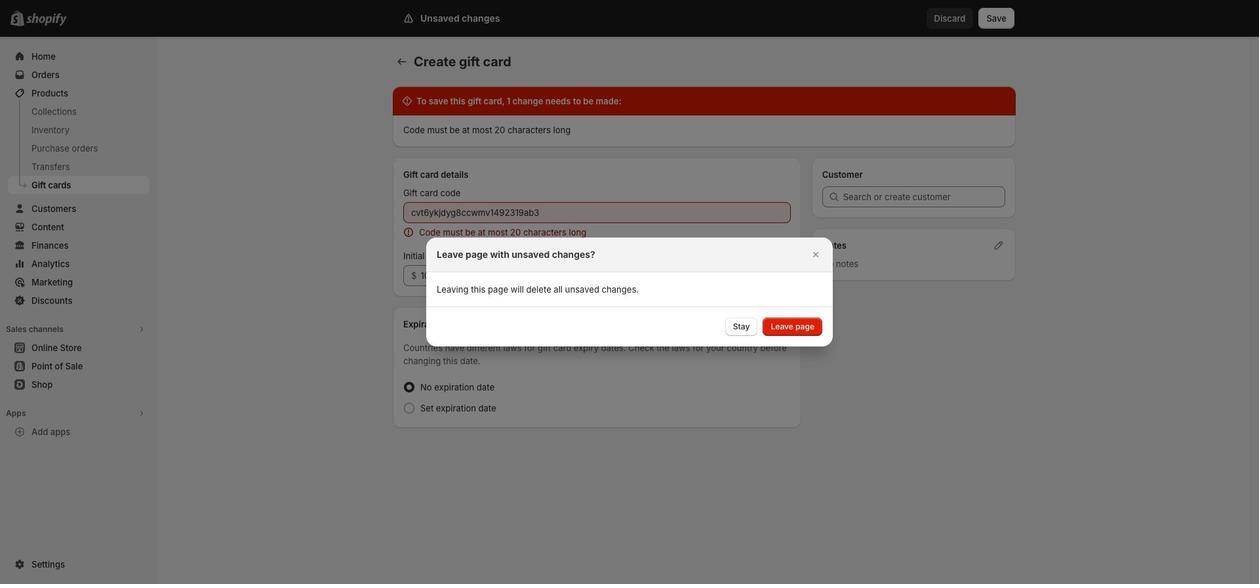 Task type: vqa. For each thing, say whether or not it's contained in the screenshot.
Enter time TEXT BOX
no



Task type: locate. For each thing, give the bounding box(es) containing it.
dialog
[[0, 238, 1260, 346]]

shopify image
[[29, 13, 70, 26]]



